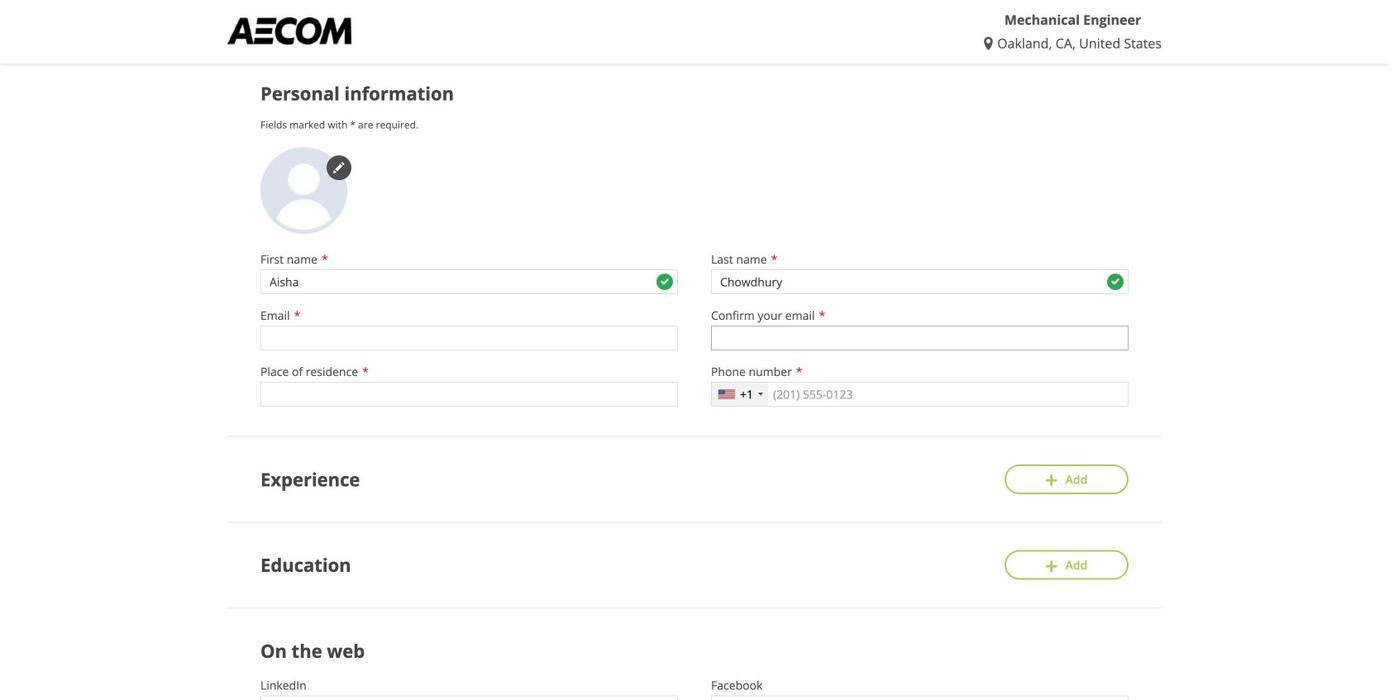 Task type: locate. For each thing, give the bounding box(es) containing it.
location image
[[984, 37, 997, 50]]

aecom logo image
[[227, 17, 351, 45]]



